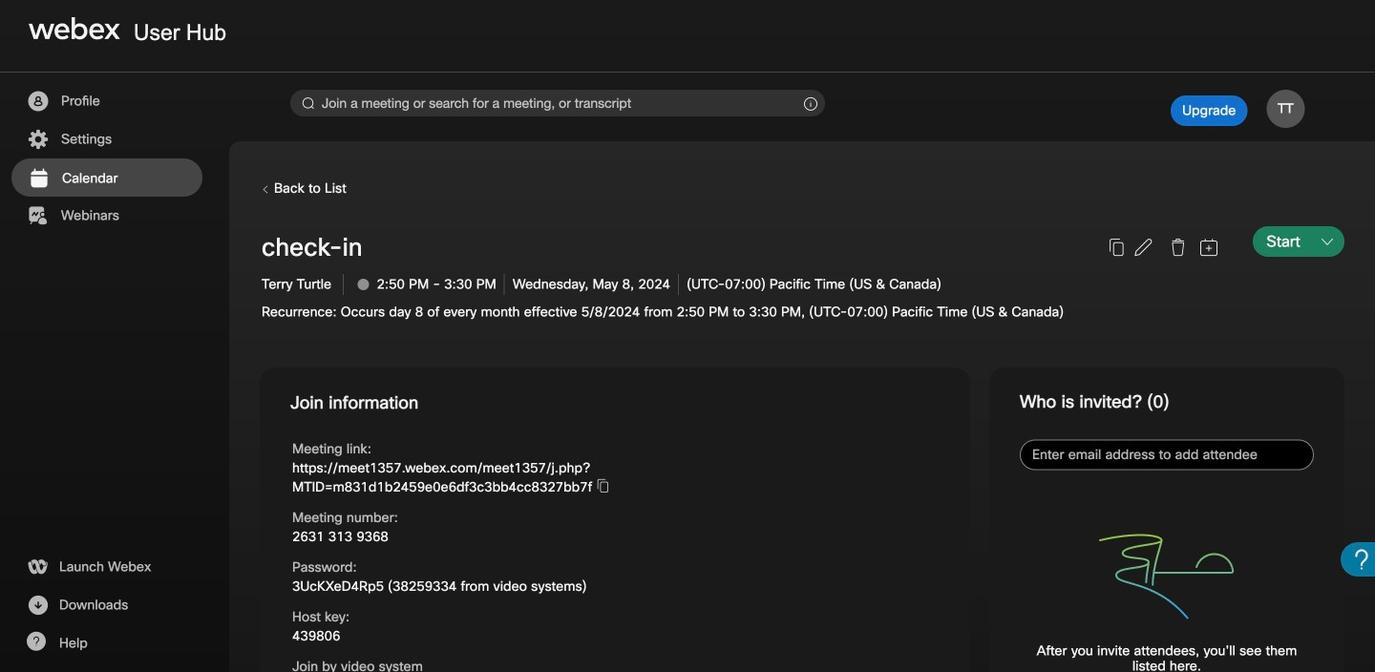 Task type: locate. For each thing, give the bounding box(es) containing it.
mds content download_filled image
[[26, 594, 50, 617]]

cancel meeting image
[[1165, 234, 1192, 261]]

copy meeting information image
[[1104, 234, 1130, 261]]

mds people circle_filled image
[[26, 90, 50, 113]]

mds settings_filled image
[[26, 128, 50, 151]]

Join a meeting or search for a meeting, or transcript text field
[[290, 90, 825, 117]]

copy meeting link image
[[596, 480, 610, 493]]

not started image
[[358, 279, 369, 290]]

ng help active image
[[26, 632, 46, 651]]

mds webex helix filled image
[[26, 556, 49, 579]]

add meeting to the calendar image
[[1196, 234, 1223, 261]]

ng left image
[[262, 186, 269, 193]]



Task type: vqa. For each thing, say whether or not it's contained in the screenshot.
first Tab List from the bottom of the page
no



Task type: describe. For each thing, give the bounding box(es) containing it.
cisco webex image
[[29, 17, 120, 40]]

mds meetings_filled image
[[27, 167, 51, 190]]

mds webinar_filled image
[[26, 204, 50, 227]]

edit meeting image
[[1130, 234, 1157, 261]]



